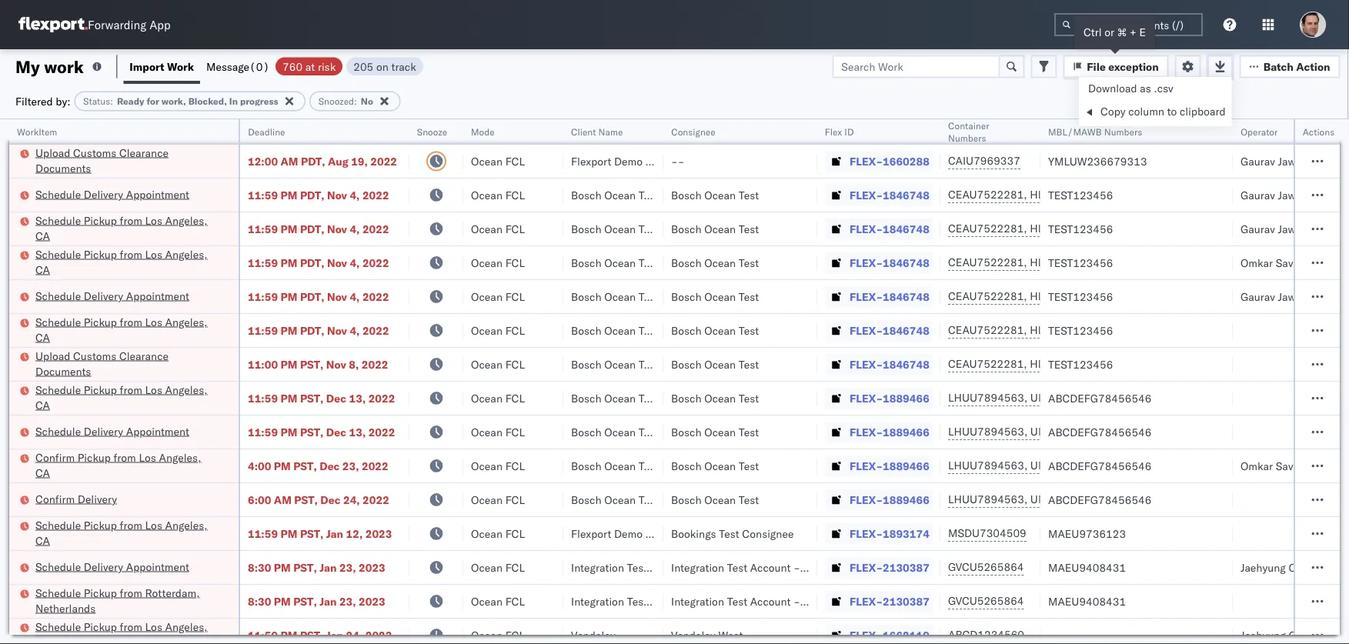 Task type: locate. For each thing, give the bounding box(es) containing it.
uetu5238478 for schedule pickup from los angeles, ca
[[1030, 391, 1105, 404]]

by:
[[56, 94, 70, 108]]

jan
[[326, 527, 343, 540], [320, 561, 337, 574], [320, 595, 337, 608], [326, 628, 343, 642]]

upload for 12:00 am pdt, aug 19, 2022
[[35, 146, 70, 159]]

1 vertical spatial savant
[[1276, 459, 1309, 473]]

1 vertical spatial karl
[[803, 595, 823, 608]]

flexport for --
[[571, 154, 611, 168]]

los for 5th schedule pickup from los angeles, ca button from the bottom
[[145, 247, 162, 261]]

0 horizontal spatial :
[[110, 95, 113, 107]]

0 vertical spatial karl
[[803, 561, 823, 574]]

23, for los
[[342, 459, 359, 473]]

0 vertical spatial 8:30 pm pst, jan 23, 2023
[[248, 561, 385, 574]]

2 maeu9408431 from the top
[[1048, 595, 1126, 608]]

confirm down "confirm pickup from los angeles, ca"
[[35, 492, 75, 506]]

jawla for schedule delivery appointment
[[1278, 290, 1305, 303]]

pm
[[281, 188, 297, 202], [281, 222, 297, 236], [281, 256, 297, 269], [281, 290, 297, 303], [281, 324, 297, 337], [281, 357, 297, 371], [281, 391, 297, 405], [281, 425, 297, 439], [274, 459, 291, 473], [281, 527, 297, 540], [274, 561, 291, 574], [274, 595, 291, 608], [281, 628, 297, 642]]

1 vertical spatial maeu9408431
[[1048, 595, 1126, 608]]

pickup for 2nd schedule pickup from los angeles, ca link from the top of the page
[[84, 247, 117, 261]]

upload customs clearance documents button
[[35, 145, 219, 177], [35, 348, 219, 381]]

resize handle column header for flex id
[[922, 119, 940, 644]]

3 fcl from the top
[[505, 222, 525, 236]]

6 ceau7522281, hlxu6269489, hlxu8034992 from the top
[[948, 357, 1187, 371]]

schedule pickup from los angeles, ca for third schedule pickup from los angeles, ca link from the bottom
[[35, 383, 207, 412]]

demo left bookings
[[614, 527, 643, 540]]

4 lhuu7894563, from the top
[[948, 493, 1028, 506]]

los for 3rd schedule pickup from los angeles, ca button
[[145, 315, 162, 329]]

1 jawla from the top
[[1278, 154, 1305, 168]]

1 vertical spatial integration test account - karl lagerfeld
[[671, 595, 871, 608]]

0 vertical spatial upload customs clearance documents button
[[35, 145, 219, 177]]

1 horizontal spatial vandelay
[[671, 628, 716, 642]]

7 11:59 from the top
[[248, 425, 278, 439]]

resize handle column header
[[220, 119, 239, 644], [391, 119, 409, 644], [445, 119, 463, 644], [545, 119, 563, 644], [645, 119, 663, 644], [799, 119, 817, 644], [922, 119, 940, 644], [1022, 119, 1041, 644], [1214, 119, 1233, 644], [1315, 119, 1333, 644], [1321, 119, 1340, 644]]

8 11:59 from the top
[[248, 527, 278, 540]]

11:59 pm pdt, nov 4, 2022 for 3rd schedule pickup from los angeles, ca button
[[248, 324, 389, 337]]

11:59 for first schedule pickup from los angeles, ca link from the top of the page
[[248, 222, 278, 236]]

: for status
[[110, 95, 113, 107]]

8,
[[349, 357, 359, 371]]

flex-1846748
[[850, 188, 930, 202], [850, 222, 930, 236], [850, 256, 930, 269], [850, 290, 930, 303], [850, 324, 930, 337], [850, 357, 930, 371]]

flexport. image
[[18, 17, 88, 32]]

4 flex-1889466 from the top
[[850, 493, 930, 506]]

8:30 pm pst, jan 23, 2023 up the 11:59 pm pst, jan 24, 2023
[[248, 595, 385, 608]]

2022
[[370, 154, 397, 168], [362, 188, 389, 202], [362, 222, 389, 236], [362, 256, 389, 269], [362, 290, 389, 303], [362, 324, 389, 337], [362, 357, 388, 371], [368, 391, 395, 405], [368, 425, 395, 439], [362, 459, 388, 473], [363, 493, 389, 506]]

1 horizontal spatial numbers
[[1104, 126, 1142, 137]]

from inside "confirm pickup from los angeles, ca"
[[114, 451, 136, 464]]

4,
[[350, 188, 360, 202], [350, 222, 360, 236], [350, 256, 360, 269], [350, 290, 360, 303], [350, 324, 360, 337]]

flex-1889466 for confirm pickup from los angeles, ca
[[850, 459, 930, 473]]

2 account from the top
[[750, 595, 791, 608]]

omkar for ceau7522281, hlxu6269489, hlxu8034992
[[1241, 256, 1273, 269]]

numbers inside container numbers
[[948, 132, 986, 144]]

gvcu5265864
[[948, 560, 1024, 574], [948, 594, 1024, 608]]

8 fcl from the top
[[505, 391, 525, 405]]

11:59 pm pst, dec 13, 2022 down 11:00 pm pst, nov 8, 2022
[[248, 391, 395, 405]]

flex-1893174
[[850, 527, 930, 540]]

progress
[[240, 95, 278, 107]]

1 vertical spatial documents
[[35, 364, 91, 378]]

flex-2130387 down the flex-1893174
[[850, 561, 930, 574]]

(0)
[[249, 60, 269, 73]]

schedule pickup from los angeles, ca link
[[35, 213, 219, 244], [35, 247, 219, 277], [35, 314, 219, 345], [35, 382, 219, 413], [35, 518, 219, 548], [35, 619, 219, 644]]

0 vertical spatial 11:59 pm pst, dec 13, 2022
[[248, 391, 395, 405]]

6 11:59 from the top
[[248, 391, 278, 405]]

3 appointment from the top
[[126, 424, 189, 438]]

2 1889466 from the top
[[883, 425, 930, 439]]

customs
[[73, 146, 116, 159], [73, 349, 116, 362]]

gaurav jawla
[[1241, 154, 1305, 168], [1241, 188, 1305, 202], [1241, 222, 1305, 236], [1241, 290, 1305, 303]]

los inside "confirm pickup from los angeles, ca"
[[139, 451, 156, 464]]

upload customs clearance documents link for 12:00 am pdt, aug 19, 2022
[[35, 145, 219, 176]]

1 vertical spatial upload
[[35, 349, 70, 362]]

1 : from the left
[[110, 95, 113, 107]]

3 gaurav jawla from the top
[[1241, 222, 1305, 236]]

3 resize handle column header from the left
[[445, 119, 463, 644]]

track
[[391, 60, 416, 73]]

snoozed
[[318, 95, 354, 107]]

1 vertical spatial 8:30 pm pst, jan 23, 2023
[[248, 595, 385, 608]]

2 omkar savant from the top
[[1241, 459, 1309, 473]]

flex-2130387 for schedule delivery appointment
[[850, 561, 930, 574]]

0 vertical spatial savant
[[1276, 256, 1309, 269]]

work
[[44, 56, 84, 77]]

13, for schedule pickup from los angeles, ca
[[349, 391, 366, 405]]

23, for rotterdam,
[[339, 595, 356, 608]]

delivery inside "button"
[[78, 492, 117, 506]]

2 13, from the top
[[349, 425, 366, 439]]

0 vertical spatial clearance
[[119, 146, 169, 159]]

0 vertical spatial flexport
[[571, 154, 611, 168]]

5 flex- from the top
[[850, 290, 883, 303]]

1 vertical spatial flexport
[[571, 527, 611, 540]]

23, up the 6:00 am pst, dec 24, 2022
[[342, 459, 359, 473]]

10 schedule from the top
[[35, 586, 81, 600]]

from inside schedule pickup from rotterdam, netherlands
[[120, 586, 142, 600]]

0 horizontal spatial --
[[671, 154, 684, 168]]

schedule delivery appointment link for 11:59 pm pdt, nov 4, 2022
[[35, 288, 189, 304]]

nov for 5th schedule pickup from los angeles, ca button from the bottom
[[327, 256, 347, 269]]

consignee inside the consignee button
[[671, 126, 715, 137]]

pickup inside schedule pickup from rotterdam, netherlands
[[84, 586, 117, 600]]

numbers
[[1104, 126, 1142, 137], [948, 132, 986, 144]]

8 ocean fcl from the top
[[471, 391, 525, 405]]

0 vertical spatial upload
[[35, 146, 70, 159]]

integration up vandelay west
[[671, 595, 724, 608]]

1 gaurav jawla from the top
[[1241, 154, 1305, 168]]

13, down 8,
[[349, 391, 366, 405]]

upload
[[35, 146, 70, 159], [35, 349, 70, 362]]

confirm pickup from los angeles, ca link
[[35, 450, 219, 481]]

0 horizontal spatial numbers
[[948, 132, 986, 144]]

2 documents from the top
[[35, 364, 91, 378]]

batch action button
[[1240, 55, 1340, 78]]

savant for ceau7522281, hlxu6269489, hlxu8034992
[[1276, 256, 1309, 269]]

gvcu5265864 down msdu7304509
[[948, 560, 1024, 574]]

los for 6th schedule pickup from los angeles, ca button from the bottom
[[145, 214, 162, 227]]

0 vertical spatial demo
[[614, 154, 643, 168]]

8:30 up the 11:59 pm pst, jan 24, 2023
[[248, 595, 271, 608]]

8 resize handle column header from the left
[[1022, 119, 1041, 644]]

integration test account - karl lagerfeld down bookings test consignee
[[671, 561, 871, 574]]

0 vertical spatial lagerfeld
[[826, 561, 871, 574]]

0 vertical spatial 24,
[[343, 493, 360, 506]]

pickup for confirm pickup from los angeles, ca link
[[78, 451, 111, 464]]

abcdefg78456546 for confirm pickup from los angeles, ca
[[1048, 459, 1152, 473]]

4, for 2nd schedule pickup from los angeles, ca link from the top of the page
[[350, 256, 360, 269]]

numbers down container
[[948, 132, 986, 144]]

0 vertical spatial documents
[[35, 161, 91, 175]]

resize handle column header for container numbers
[[1022, 119, 1041, 644]]

flex-1889466 button
[[825, 388, 933, 409], [825, 388, 933, 409], [825, 421, 933, 443], [825, 421, 933, 443], [825, 455, 933, 477], [825, 455, 933, 477], [825, 489, 933, 511], [825, 489, 933, 511]]

angeles, inside "confirm pickup from los angeles, ca"
[[159, 451, 201, 464]]

5 11:59 from the top
[[248, 324, 278, 337]]

1 schedule from the top
[[35, 187, 81, 201]]

4 11:59 pm pdt, nov 4, 2022 from the top
[[248, 290, 389, 303]]

11 flex- from the top
[[850, 493, 883, 506]]

12 fcl from the top
[[505, 527, 525, 540]]

4 schedule delivery appointment button from the top
[[35, 559, 189, 576]]

1 vertical spatial flex-2130387
[[850, 595, 930, 608]]

0 vertical spatial 2130387
[[883, 561, 930, 574]]

message
[[206, 60, 249, 73]]

confirm inside "confirm pickup from los angeles, ca"
[[35, 451, 75, 464]]

11:59 pm pst, dec 13, 2022 for schedule pickup from los angeles, ca
[[248, 391, 395, 405]]

dec for confirm pickup from los angeles, ca
[[320, 459, 340, 473]]

4 appointment from the top
[[126, 560, 189, 573]]

3 1889466 from the top
[[883, 459, 930, 473]]

upload customs clearance documents link for 11:00 pm pst, nov 8, 2022
[[35, 348, 219, 379]]

lagerfeld for schedule delivery appointment
[[826, 561, 871, 574]]

dec up the 6:00 am pst, dec 24, 2022
[[320, 459, 340, 473]]

0 vertical spatial 23,
[[342, 459, 359, 473]]

ceau7522281, for 6th schedule pickup from los angeles, ca button from the bottom
[[948, 222, 1027, 235]]

2 clearance from the top
[[119, 349, 169, 362]]

1 vertical spatial confirm
[[35, 492, 75, 506]]

resize handle column header for client name
[[645, 119, 663, 644]]

pickup
[[84, 214, 117, 227], [84, 247, 117, 261], [84, 315, 117, 329], [84, 383, 117, 396], [78, 451, 111, 464], [84, 518, 117, 532], [84, 586, 117, 600], [84, 620, 117, 633]]

import work button
[[123, 49, 200, 84]]

0 vertical spatial flex-2130387
[[850, 561, 930, 574]]

test123456
[[1048, 188, 1113, 202], [1048, 222, 1113, 236], [1048, 256, 1113, 269], [1048, 290, 1113, 303], [1048, 324, 1113, 337], [1048, 357, 1113, 371]]

0 vertical spatial omkar savant
[[1241, 256, 1309, 269]]

confirm inside "button"
[[35, 492, 75, 506]]

choi
[[1289, 561, 1311, 574]]

1 vertical spatial upload customs clearance documents button
[[35, 348, 219, 381]]

1 vertical spatial am
[[274, 493, 292, 506]]

12:00
[[248, 154, 278, 168]]

6 schedule pickup from los angeles, ca from the top
[[35, 620, 207, 644]]

customs for 11:00 pm pst, nov 8, 2022
[[73, 349, 116, 362]]

snoozed : no
[[318, 95, 373, 107]]

0 vertical spatial omkar
[[1241, 256, 1273, 269]]

8:30 pm pst, jan 23, 2023 down 11:59 pm pst, jan 12, 2023
[[248, 561, 385, 574]]

2 upload customs clearance documents button from the top
[[35, 348, 219, 381]]

4:00 pm pst, dec 23, 2022
[[248, 459, 388, 473]]

1 vertical spatial customs
[[73, 349, 116, 362]]

11:59 pm pdt, nov 4, 2022 for 11:59 pm pdt, nov 4, 2022's the "schedule delivery appointment" button
[[248, 290, 389, 303]]

lhuu7894563, uetu5238478 for confirm pickup from los angeles, ca
[[948, 459, 1105, 472]]

pickup for fourth schedule pickup from los angeles, ca link from the bottom
[[84, 315, 117, 329]]

rotterdam,
[[145, 586, 200, 600]]

clearance for 11:00 pm pst, nov 8, 2022
[[119, 349, 169, 362]]

dec for schedule delivery appointment
[[326, 425, 346, 439]]

2130387 up 1662119
[[883, 595, 930, 608]]

list box containing download as .csv
[[1079, 77, 1232, 126]]

dec up the '4:00 pm pst, dec 23, 2022'
[[326, 425, 346, 439]]

bosch ocean test
[[571, 188, 659, 202], [671, 188, 759, 202], [571, 222, 659, 236], [671, 222, 759, 236], [571, 256, 659, 269], [671, 256, 759, 269], [571, 290, 659, 303], [671, 290, 759, 303], [571, 324, 659, 337], [671, 324, 759, 337], [571, 357, 659, 371], [671, 357, 759, 371], [571, 391, 659, 405], [671, 391, 759, 405], [571, 425, 659, 439], [671, 425, 759, 439], [571, 459, 659, 473], [671, 459, 759, 473], [571, 493, 659, 506], [671, 493, 759, 506]]

1 vertical spatial flexport demo consignee
[[571, 527, 697, 540]]

1 vertical spatial upload customs clearance documents link
[[35, 348, 219, 379]]

2 8:30 from the top
[[248, 595, 271, 608]]

clearance for 12:00 am pdt, aug 19, 2022
[[119, 146, 169, 159]]

vandelay for vandelay
[[571, 628, 616, 642]]

13 fcl from the top
[[505, 561, 525, 574]]

1 vertical spatial lagerfeld
[[826, 595, 871, 608]]

-- right the abcd1234560
[[1048, 628, 1062, 642]]

1 vertical spatial 8:30
[[248, 595, 271, 608]]

schedule pickup from los angeles, ca for 2nd schedule pickup from los angeles, ca link from the top of the page
[[35, 247, 207, 276]]

1 vertical spatial account
[[750, 595, 791, 608]]

schedule pickup from los angeles, ca for fourth schedule pickup from los angeles, ca link from the bottom
[[35, 315, 207, 344]]

mbl/mawb numbers button
[[1041, 122, 1218, 138]]

message (0)
[[206, 60, 269, 73]]

los
[[145, 214, 162, 227], [145, 247, 162, 261], [145, 315, 162, 329], [145, 383, 162, 396], [139, 451, 156, 464], [145, 518, 162, 532], [145, 620, 162, 633]]

hlxu6269489,
[[1030, 188, 1109, 201], [1030, 222, 1109, 235], [1030, 256, 1109, 269], [1030, 289, 1109, 303], [1030, 323, 1109, 337], [1030, 357, 1109, 371]]

hlxu8034992
[[1112, 188, 1187, 201], [1112, 222, 1187, 235], [1112, 256, 1187, 269], [1112, 289, 1187, 303], [1112, 323, 1187, 337], [1112, 357, 1187, 371]]

from for fourth schedule pickup from los angeles, ca link from the bottom
[[120, 315, 142, 329]]

angeles,
[[165, 214, 207, 227], [165, 247, 207, 261], [165, 315, 207, 329], [165, 383, 207, 396], [159, 451, 201, 464], [165, 518, 207, 532], [165, 620, 207, 633]]

1 vertical spatial --
[[1048, 628, 1062, 642]]

at
[[305, 60, 315, 73]]

list box
[[1079, 77, 1232, 126]]

12 flex- from the top
[[850, 527, 883, 540]]

nov
[[327, 188, 347, 202], [327, 222, 347, 236], [327, 256, 347, 269], [327, 290, 347, 303], [327, 324, 347, 337], [326, 357, 346, 371]]

maeu9408431 for schedule delivery appointment
[[1048, 561, 1126, 574]]

4, for 11:59 pm pdt, nov 4, 2022's schedule delivery appointment link
[[350, 290, 360, 303]]

1 vertical spatial integration
[[671, 595, 724, 608]]

0 vertical spatial maeu9408431
[[1048, 561, 1126, 574]]

filtered
[[15, 94, 53, 108]]

dec down 11:00 pm pst, nov 8, 2022
[[326, 391, 346, 405]]

8:30 for schedule pickup from rotterdam, netherlands
[[248, 595, 271, 608]]

0 vertical spatial integration
[[671, 561, 724, 574]]

1 vertical spatial upload customs clearance documents
[[35, 349, 169, 378]]

6 ceau7522281, from the top
[[948, 357, 1027, 371]]

23, up the 11:59 pm pst, jan 24, 2023
[[339, 595, 356, 608]]

4 schedule from the top
[[35, 289, 81, 302]]

2 abcdefg78456546 from the top
[[1048, 425, 1152, 439]]

23,
[[342, 459, 359, 473], [339, 561, 356, 574], [339, 595, 356, 608]]

11:59 pm pst, dec 13, 2022 up the '4:00 pm pst, dec 23, 2022'
[[248, 425, 395, 439]]

jan for 1st schedule pickup from los angeles, ca link from the bottom
[[326, 628, 343, 642]]

12:00 am pdt, aug 19, 2022
[[248, 154, 397, 168]]

13,
[[349, 391, 366, 405], [349, 425, 366, 439]]

0 vertical spatial --
[[671, 154, 684, 168]]

1 integration from the top
[[671, 561, 724, 574]]

action
[[1296, 60, 1330, 73]]

0 vertical spatial gvcu5265864
[[948, 560, 1024, 574]]

2 ceau7522281, from the top
[[948, 222, 1027, 235]]

documents for 11:00
[[35, 364, 91, 378]]

forwarding app link
[[18, 17, 171, 32]]

3 uetu5238478 from the top
[[1030, 459, 1105, 472]]

8:30 pm pst, jan 23, 2023 for schedule delivery appointment
[[248, 561, 385, 574]]

5 4, from the top
[[350, 324, 360, 337]]

appointment
[[126, 187, 189, 201], [126, 289, 189, 302], [126, 424, 189, 438], [126, 560, 189, 573]]

2 vandelay from the left
[[671, 628, 716, 642]]

caiu7969337
[[948, 154, 1020, 167]]

ca for 2nd schedule pickup from los angeles, ca link from the top of the page
[[35, 263, 50, 276]]

12 ocean fcl from the top
[[471, 527, 525, 540]]

flexport for bookings test consignee
[[571, 527, 611, 540]]

1 demo from the top
[[614, 154, 643, 168]]

Search Work text field
[[832, 55, 1000, 78]]

ceau7522281, hlxu6269489, hlxu8034992
[[948, 188, 1187, 201], [948, 222, 1187, 235], [948, 256, 1187, 269], [948, 289, 1187, 303], [948, 323, 1187, 337], [948, 357, 1187, 371]]

integration
[[671, 561, 724, 574], [671, 595, 724, 608]]

import
[[130, 60, 164, 73]]

1 vertical spatial omkar
[[1241, 459, 1273, 473]]

dec up 11:59 pm pst, jan 12, 2023
[[320, 493, 341, 506]]

1 vertical spatial demo
[[614, 527, 643, 540]]

1 fcl from the top
[[505, 154, 525, 168]]

flex-2130387
[[850, 561, 930, 574], [850, 595, 930, 608]]

4 4, from the top
[[350, 290, 360, 303]]

3 test123456 from the top
[[1048, 256, 1113, 269]]

customs for 12:00 am pdt, aug 19, 2022
[[73, 146, 116, 159]]

9 resize handle column header from the left
[[1214, 119, 1233, 644]]

4 hlxu8034992 from the top
[[1112, 289, 1187, 303]]

1 8:30 pm pst, jan 23, 2023 from the top
[[248, 561, 385, 574]]

integration down bookings
[[671, 561, 724, 574]]

1 vertical spatial 11:59 pm pst, dec 13, 2022
[[248, 425, 395, 439]]

flex-2130387 button
[[825, 557, 933, 578], [825, 557, 933, 578], [825, 591, 933, 612], [825, 591, 933, 612]]

copy
[[1101, 105, 1126, 118]]

lhuu7894563, for confirm pickup from los angeles, ca
[[948, 459, 1028, 472]]

3 flex-1846748 from the top
[[850, 256, 930, 269]]

confirm up confirm delivery
[[35, 451, 75, 464]]

1 upload customs clearance documents link from the top
[[35, 145, 219, 176]]

am
[[281, 154, 298, 168], [274, 493, 292, 506]]

from for 1st schedule pickup from los angeles, ca link from the bottom
[[120, 620, 142, 633]]

1 maeu9408431 from the top
[[1048, 561, 1126, 574]]

2 upload customs clearance documents from the top
[[35, 349, 169, 378]]

flex-1660288
[[850, 154, 930, 168]]

11:59 for third schedule pickup from los angeles, ca link from the bottom
[[248, 391, 278, 405]]

0 vertical spatial customs
[[73, 146, 116, 159]]

1889466 for schedule delivery appointment
[[883, 425, 930, 439]]

2 lhuu7894563, uetu5238478 from the top
[[948, 425, 1105, 438]]

: left ready
[[110, 95, 113, 107]]

0 vertical spatial upload customs clearance documents
[[35, 146, 169, 175]]

1 vertical spatial 2130387
[[883, 595, 930, 608]]

confirm delivery
[[35, 492, 117, 506]]

am right 12:00
[[281, 154, 298, 168]]

name
[[598, 126, 623, 137]]

delivery for 11:59 pm pst, dec 13, 2022
[[84, 424, 123, 438]]

2023
[[365, 527, 392, 540], [359, 561, 385, 574], [359, 595, 385, 608], [365, 628, 392, 642]]

2 2130387 from the top
[[883, 595, 930, 608]]

0 vertical spatial upload customs clearance documents link
[[35, 145, 219, 176]]

lhuu7894563, for schedule delivery appointment
[[948, 425, 1028, 438]]

test
[[639, 188, 659, 202], [739, 188, 759, 202], [639, 222, 659, 236], [739, 222, 759, 236], [639, 256, 659, 269], [739, 256, 759, 269], [639, 290, 659, 303], [739, 290, 759, 303], [639, 324, 659, 337], [739, 324, 759, 337], [639, 357, 659, 371], [739, 357, 759, 371], [639, 391, 659, 405], [739, 391, 759, 405], [639, 425, 659, 439], [739, 425, 759, 439], [639, 459, 659, 473], [739, 459, 759, 473], [639, 493, 659, 506], [739, 493, 759, 506], [719, 527, 739, 540], [727, 561, 747, 574], [1324, 561, 1344, 574], [727, 595, 747, 608]]

1 ceau7522281, hlxu6269489, hlxu8034992 from the top
[[948, 188, 1187, 201]]

--
[[671, 154, 684, 168], [1048, 628, 1062, 642]]

upload customs clearance documents for 11:00 pm pst, nov 8, 2022
[[35, 349, 169, 378]]

11:59 pm pst, dec 13, 2022
[[248, 391, 395, 405], [248, 425, 395, 439]]

1 vertical spatial gvcu5265864
[[948, 594, 1024, 608]]

demo down the name
[[614, 154, 643, 168]]

1 customs from the top
[[73, 146, 116, 159]]

schedule pickup from rotterdam, netherlands button
[[35, 585, 219, 618]]

numbers down copy
[[1104, 126, 1142, 137]]

: left no
[[354, 95, 357, 107]]

1 horizontal spatial :
[[354, 95, 357, 107]]

ca for 1st schedule pickup from los angeles, ca link from the bottom
[[35, 635, 50, 644]]

1662119
[[883, 628, 930, 642]]

from
[[120, 214, 142, 227], [120, 247, 142, 261], [120, 315, 142, 329], [120, 383, 142, 396], [114, 451, 136, 464], [120, 518, 142, 532], [120, 586, 142, 600], [120, 620, 142, 633]]

0 vertical spatial integration test account - karl lagerfeld
[[671, 561, 871, 574]]

am for pst,
[[274, 493, 292, 506]]

2 ocean fcl from the top
[[471, 188, 525, 202]]

2 integration from the top
[[671, 595, 724, 608]]

4 1889466 from the top
[[883, 493, 930, 506]]

2130387
[[883, 561, 930, 574], [883, 595, 930, 608]]

flex-
[[850, 154, 883, 168], [850, 188, 883, 202], [850, 222, 883, 236], [850, 256, 883, 269], [850, 290, 883, 303], [850, 324, 883, 337], [850, 357, 883, 371], [850, 391, 883, 405], [850, 425, 883, 439], [850, 459, 883, 473], [850, 493, 883, 506], [850, 527, 883, 540], [850, 561, 883, 574], [850, 595, 883, 608], [850, 628, 883, 642]]

0 vertical spatial account
[[750, 561, 791, 574]]

0 vertical spatial flexport demo consignee
[[571, 154, 697, 168]]

6 ca from the top
[[35, 534, 50, 547]]

0 vertical spatial confirm
[[35, 451, 75, 464]]

delivery for 11:59 pm pdt, nov 4, 2022
[[84, 289, 123, 302]]

integration test account - karl lagerfeld up "west"
[[671, 595, 871, 608]]

2 1846748 from the top
[[883, 222, 930, 236]]

0 vertical spatial am
[[281, 154, 298, 168]]

ceau7522281, hlxu6269489, hlxu8034992 for 6th schedule pickup from los angeles, ca button from the bottom
[[948, 222, 1187, 235]]

pickup for first schedule pickup from los angeles, ca link from the top of the page
[[84, 214, 117, 227]]

11 schedule from the top
[[35, 620, 81, 633]]

1 gvcu5265864 from the top
[[948, 560, 1024, 574]]

pickup inside "confirm pickup from los angeles, ca"
[[78, 451, 111, 464]]

forwarding app
[[88, 17, 171, 32]]

2130387 down 1893174
[[883, 561, 930, 574]]

2 flexport from the top
[[571, 527, 611, 540]]

2023 for schedule pickup from rotterdam, netherlands link at left
[[359, 595, 385, 608]]

clearance
[[119, 146, 169, 159], [119, 349, 169, 362]]

app
[[149, 17, 171, 32]]

flex-1893174 button
[[825, 523, 933, 545], [825, 523, 933, 545]]

8:30 down 6:00
[[248, 561, 271, 574]]

1 11:59 pm pdt, nov 4, 2022 from the top
[[248, 188, 389, 202]]

7 resize handle column header from the left
[[922, 119, 940, 644]]

11 resize handle column header from the left
[[1321, 119, 1340, 644]]

pickup for 2nd schedule pickup from los angeles, ca link from the bottom
[[84, 518, 117, 532]]

numbers inside "button"
[[1104, 126, 1142, 137]]

1 ca from the top
[[35, 229, 50, 242]]

2 4, from the top
[[350, 222, 360, 236]]

2 schedule delivery appointment link from the top
[[35, 288, 189, 304]]

jan for schedule pickup from rotterdam, netherlands link at left
[[320, 595, 337, 608]]

uetu5238478 for schedule delivery appointment
[[1030, 425, 1105, 438]]

gaurav
[[1241, 154, 1275, 168], [1241, 188, 1275, 202], [1241, 222, 1275, 236], [1241, 290, 1275, 303]]

appointment for 11:59 pm pst, dec 13, 2022
[[126, 424, 189, 438]]

ca
[[35, 229, 50, 242], [35, 263, 50, 276], [35, 331, 50, 344], [35, 398, 50, 412], [35, 466, 50, 479], [35, 534, 50, 547], [35, 635, 50, 644]]

1 vertical spatial 24,
[[346, 628, 363, 642]]

flex-1662119 button
[[825, 625, 933, 644], [825, 625, 933, 644]]

0 vertical spatial 13,
[[349, 391, 366, 405]]

flex-2130387 up flex-1662119
[[850, 595, 930, 608]]

1 vertical spatial clearance
[[119, 349, 169, 362]]

jawla for upload customs clearance documents
[[1278, 154, 1305, 168]]

13, up the '4:00 pm pst, dec 23, 2022'
[[349, 425, 366, 439]]

0 vertical spatial 8:30
[[248, 561, 271, 574]]

resize handle column header for mbl/mawb numbers
[[1214, 119, 1233, 644]]

omkar savant for lhuu7894563, uetu5238478
[[1241, 459, 1309, 473]]

from for confirm pickup from los angeles, ca link
[[114, 451, 136, 464]]

jawla
[[1278, 154, 1305, 168], [1278, 188, 1305, 202], [1278, 222, 1305, 236], [1278, 290, 1305, 303]]

lagerfeld down the flex-1893174
[[826, 561, 871, 574]]

as
[[1140, 82, 1151, 95]]

1 flex-2130387 from the top
[[850, 561, 930, 574]]

1 horizontal spatial --
[[1048, 628, 1062, 642]]

1 flexport demo consignee from the top
[[571, 154, 697, 168]]

1 schedule delivery appointment from the top
[[35, 187, 189, 201]]

pst,
[[300, 357, 324, 371], [300, 391, 324, 405], [300, 425, 324, 439], [293, 459, 317, 473], [294, 493, 318, 506], [300, 527, 324, 540], [293, 561, 317, 574], [293, 595, 317, 608], [300, 628, 324, 642]]

-- down the consignee button
[[671, 154, 684, 168]]

2 vertical spatial 23,
[[339, 595, 356, 608]]

2 karl from the top
[[803, 595, 823, 608]]

gvcu5265864 up the abcd1234560
[[948, 594, 1024, 608]]

23, down 12,
[[339, 561, 356, 574]]

4 jawla from the top
[[1278, 290, 1305, 303]]

flex-2130387 for schedule pickup from rotterdam, netherlands
[[850, 595, 930, 608]]

4 schedule pickup from los angeles, ca from the top
[[35, 383, 207, 412]]

0 horizontal spatial vandelay
[[571, 628, 616, 642]]

2 ceau7522281, hlxu6269489, hlxu8034992 from the top
[[948, 222, 1187, 235]]

1 vertical spatial omkar savant
[[1241, 459, 1309, 473]]

dec for schedule pickup from los angeles, ca
[[326, 391, 346, 405]]

am right 6:00
[[274, 493, 292, 506]]

blocked,
[[188, 95, 227, 107]]

flexport
[[571, 154, 611, 168], [571, 527, 611, 540]]

from for 2nd schedule pickup from los angeles, ca link from the top of the page
[[120, 247, 142, 261]]

ca inside "confirm pickup from los angeles, ca"
[[35, 466, 50, 479]]

1 vertical spatial 13,
[[349, 425, 366, 439]]

11:59 for 1st schedule pickup from los angeles, ca link from the bottom
[[248, 628, 278, 642]]

omkar savant for ceau7522281, hlxu6269489, hlxu8034992
[[1241, 256, 1309, 269]]

lagerfeld up flex-1662119
[[826, 595, 871, 608]]

5 test123456 from the top
[[1048, 324, 1113, 337]]

aug
[[328, 154, 348, 168]]



Task type: vqa. For each thing, say whether or not it's contained in the screenshot.


Task type: describe. For each thing, give the bounding box(es) containing it.
2 gaurav jawla from the top
[[1241, 188, 1305, 202]]

2 hlxu6269489, from the top
[[1030, 222, 1109, 235]]

container
[[948, 120, 989, 131]]

4 schedule pickup from los angeles, ca button from the top
[[35, 382, 219, 414]]

ceau7522281, hlxu6269489, hlxu8034992 for 3rd schedule pickup from los angeles, ca button
[[948, 323, 1187, 337]]

jaehyung
[[1241, 561, 1286, 574]]

4 lhuu7894563, uetu5238478 from the top
[[948, 493, 1105, 506]]

4 hlxu6269489, from the top
[[1030, 289, 1109, 303]]

3 ocean fcl from the top
[[471, 222, 525, 236]]

3 schedule pickup from los angeles, ca link from the top
[[35, 314, 219, 345]]

1 schedule pickup from los angeles, ca button from the top
[[35, 213, 219, 245]]

pickup for third schedule pickup from los angeles, ca link from the bottom
[[84, 383, 117, 396]]

ca for 2nd schedule pickup from los angeles, ca link from the bottom
[[35, 534, 50, 547]]

14 flex- from the top
[[850, 595, 883, 608]]

2 schedule from the top
[[35, 214, 81, 227]]

batch
[[1263, 60, 1294, 73]]

5 hlxu6269489, from the top
[[1030, 323, 1109, 337]]

schedule inside schedule pickup from rotterdam, netherlands
[[35, 586, 81, 600]]

o
[[1347, 561, 1349, 574]]

abcdefg78456546 for schedule delivery appointment
[[1048, 425, 1152, 439]]

4 schedule pickup from los angeles, ca link from the top
[[35, 382, 219, 413]]

11:59 pm pdt, nov 4, 2022 for 5th schedule pickup from los angeles, ca button from the bottom
[[248, 256, 389, 269]]

14 fcl from the top
[[505, 595, 525, 608]]

13 flex- from the top
[[850, 561, 883, 574]]

4 abcdefg78456546 from the top
[[1048, 493, 1152, 506]]

exception
[[1108, 60, 1159, 73]]

14 ocean fcl from the top
[[471, 595, 525, 608]]

2 schedule pickup from los angeles, ca link from the top
[[35, 247, 219, 277]]

10 ocean fcl from the top
[[471, 459, 525, 473]]

confirm delivery button
[[35, 491, 117, 508]]

205
[[353, 60, 373, 73]]

4:00
[[248, 459, 271, 473]]

gaurav jawla for schedule pickup from los angeles, ca
[[1241, 222, 1305, 236]]

deadline
[[248, 126, 285, 137]]

numbers for mbl/mawb numbers
[[1104, 126, 1142, 137]]

10 fcl from the top
[[505, 459, 525, 473]]

ready
[[117, 95, 144, 107]]

1 4, from the top
[[350, 188, 360, 202]]

2130387 for schedule pickup from rotterdam, netherlands
[[883, 595, 930, 608]]

upload customs clearance documents for 12:00 am pdt, aug 19, 2022
[[35, 146, 169, 175]]

flex id button
[[817, 122, 925, 138]]

snooze
[[417, 126, 447, 137]]

6 schedule pickup from los angeles, ca link from the top
[[35, 619, 219, 644]]

11:00 pm pst, nov 8, 2022
[[248, 357, 388, 371]]

gaurav jawla for schedule delivery appointment
[[1241, 290, 1305, 303]]

6 fcl from the top
[[505, 324, 525, 337]]

confirm for confirm delivery
[[35, 492, 75, 506]]

confirm for confirm pickup from los angeles, ca
[[35, 451, 75, 464]]

1 schedule delivery appointment button from the top
[[35, 187, 189, 204]]

file
[[1087, 60, 1106, 73]]

appointment for 11:59 pm pdt, nov 4, 2022
[[126, 289, 189, 302]]

nov for 6th schedule pickup from los angeles, ca button from the bottom
[[327, 222, 347, 236]]

ceau7522281, for 3rd schedule pickup from los angeles, ca button
[[948, 323, 1027, 337]]

mode button
[[463, 122, 548, 138]]

1 schedule pickup from los angeles, ca link from the top
[[35, 213, 219, 244]]

11:59 for fourth schedule pickup from los angeles, ca link from the bottom
[[248, 324, 278, 337]]

schedule delivery appointment for 8:30 pm pst, jan 23, 2023
[[35, 560, 189, 573]]

ca for fourth schedule pickup from los angeles, ca link from the bottom
[[35, 331, 50, 344]]

operator
[[1241, 126, 1278, 137]]

5 flex-1846748 from the top
[[850, 324, 930, 337]]

id
[[845, 126, 854, 137]]

9 flex- from the top
[[850, 425, 883, 439]]

ymluw236679313
[[1048, 154, 1147, 168]]

workitem button
[[9, 122, 223, 138]]

1 schedule delivery appointment link from the top
[[35, 187, 189, 202]]

1 ceau7522281, from the top
[[948, 188, 1027, 201]]

copy column to clipboard
[[1101, 105, 1226, 118]]

5 schedule pickup from los angeles, ca button from the top
[[35, 518, 219, 550]]

no
[[361, 95, 373, 107]]

schedule delivery appointment button for 8:30 pm pst, jan 23, 2023
[[35, 559, 189, 576]]

nov for 3rd schedule pickup from los angeles, ca button
[[327, 324, 347, 337]]

in
[[229, 95, 238, 107]]

5 1846748 from the top
[[883, 324, 930, 337]]

1 1846748 from the top
[[883, 188, 930, 202]]

12,
[[346, 527, 363, 540]]

workitem
[[17, 126, 57, 137]]

status : ready for work, blocked, in progress
[[83, 95, 278, 107]]

7 schedule from the top
[[35, 424, 81, 438]]

2 hlxu8034992 from the top
[[1112, 222, 1187, 235]]

10 resize handle column header from the left
[[1315, 119, 1333, 644]]

gaurav jawla for upload customs clearance documents
[[1241, 154, 1305, 168]]

760 at risk
[[282, 60, 336, 73]]

3 hlxu6269489, from the top
[[1030, 256, 1109, 269]]

15 flex- from the top
[[850, 628, 883, 642]]

4 flex- from the top
[[850, 256, 883, 269]]

vandelay west
[[671, 628, 743, 642]]

schedule delivery appointment button for 11:59 pm pst, dec 13, 2022
[[35, 424, 189, 441]]

1 ocean fcl from the top
[[471, 154, 525, 168]]

flex
[[825, 126, 842, 137]]

2 gaurav from the top
[[1241, 188, 1275, 202]]

1889466 for schedule pickup from los angeles, ca
[[883, 391, 930, 405]]

6:00 am pst, dec 24, 2022
[[248, 493, 389, 506]]

15 ocean fcl from the top
[[471, 628, 525, 642]]

container numbers
[[948, 120, 989, 144]]

9 schedule from the top
[[35, 560, 81, 573]]

2 fcl from the top
[[505, 188, 525, 202]]

bookings
[[671, 527, 716, 540]]

batch action
[[1263, 60, 1330, 73]]

flex-1889466 for schedule pickup from los angeles, ca
[[850, 391, 930, 405]]

container numbers button
[[940, 116, 1025, 144]]

3 1846748 from the top
[[883, 256, 930, 269]]

schedule delivery appointment for 11:59 pm pst, dec 13, 2022
[[35, 424, 189, 438]]

6 flex-1846748 from the top
[[850, 357, 930, 371]]

to
[[1167, 105, 1177, 118]]

11:00
[[248, 357, 278, 371]]

on
[[376, 60, 389, 73]]

ceau7522281, for 11:59 pm pdt, nov 4, 2022's the "schedule delivery appointment" button
[[948, 289, 1027, 303]]

6 hlxu6269489, from the top
[[1030, 357, 1109, 371]]

resize handle column header for workitem
[[220, 119, 239, 644]]

schedule delivery appointment for 11:59 pm pdt, nov 4, 2022
[[35, 289, 189, 302]]

risk
[[318, 60, 336, 73]]

11:59 pm pdt, nov 4, 2022 for 6th schedule pickup from los angeles, ca button from the bottom
[[248, 222, 389, 236]]

6 hlxu8034992 from the top
[[1112, 357, 1187, 371]]

west
[[718, 628, 743, 642]]

omkar for lhuu7894563, uetu5238478
[[1241, 459, 1273, 473]]

6 flex- from the top
[[850, 324, 883, 337]]

7 flex- from the top
[[850, 357, 883, 371]]

demo for bookings
[[614, 527, 643, 540]]

11:59 pm pst, jan 24, 2023
[[248, 628, 392, 642]]

6 test123456 from the top
[[1048, 357, 1113, 371]]

resize handle column header for mode
[[545, 119, 563, 644]]

3 schedule from the top
[[35, 247, 81, 261]]

forwarding
[[88, 17, 146, 32]]

4 ocean fcl from the top
[[471, 256, 525, 269]]

confirm delivery link
[[35, 491, 117, 507]]

from for first schedule pickup from los angeles, ca link from the top of the page
[[120, 214, 142, 227]]

11:59 for 2nd schedule pickup from los angeles, ca link from the bottom
[[248, 527, 278, 540]]

6 1846748 from the top
[[883, 357, 930, 371]]

karl for schedule pickup from rotterdam, netherlands
[[803, 595, 823, 608]]

1 flex- from the top
[[850, 154, 883, 168]]

5 fcl from the top
[[505, 290, 525, 303]]

Search Shipments (/) text field
[[1054, 13, 1203, 36]]

1 test123456 from the top
[[1048, 188, 1113, 202]]

9 fcl from the top
[[505, 425, 525, 439]]

appointment for 8:30 pm pst, jan 23, 2023
[[126, 560, 189, 573]]

4 1846748 from the top
[[883, 290, 930, 303]]

delivery for 8:30 pm pst, jan 23, 2023
[[84, 560, 123, 573]]

clipboard
[[1180, 105, 1226, 118]]

client
[[571, 126, 596, 137]]

gaurav for upload customs clearance documents
[[1241, 154, 1275, 168]]

4 ceau7522281, hlxu6269489, hlxu8034992 from the top
[[948, 289, 1187, 303]]

9 ocean fcl from the top
[[471, 425, 525, 439]]

mode
[[471, 126, 495, 137]]

8 flex- from the top
[[850, 391, 883, 405]]

my
[[15, 56, 40, 77]]

schedule pickup from rotterdam, netherlands
[[35, 586, 200, 615]]

5 hlxu8034992 from the top
[[1112, 323, 1187, 337]]

3 schedule pickup from los angeles, ca button from the top
[[35, 314, 219, 347]]

mbl/mawb
[[1048, 126, 1102, 137]]

5 schedule from the top
[[35, 315, 81, 329]]

1893174
[[883, 527, 930, 540]]

7 ocean fcl from the top
[[471, 357, 525, 371]]

mbl/mawb numbers
[[1048, 126, 1142, 137]]

jaehyung choi - test o
[[1241, 561, 1349, 574]]

work
[[167, 60, 194, 73]]

1660288
[[883, 154, 930, 168]]

4 11:59 from the top
[[248, 290, 278, 303]]

gvcu5265864 for schedule delivery appointment
[[948, 560, 1024, 574]]

10 flex- from the top
[[850, 459, 883, 473]]

1 hlxu8034992 from the top
[[1112, 188, 1187, 201]]

4 test123456 from the top
[[1048, 290, 1113, 303]]

los for 5th schedule pickup from los angeles, ca button
[[145, 518, 162, 532]]

consignee button
[[663, 122, 802, 138]]

schedule pickup from rotterdam, netherlands link
[[35, 585, 219, 616]]

karl for schedule delivery appointment
[[803, 561, 823, 574]]

2023 for 2nd schedule pickup from los angeles, ca link from the bottom
[[365, 527, 392, 540]]

lhuu7894563, for schedule pickup from los angeles, ca
[[948, 391, 1028, 404]]

filtered by:
[[15, 94, 70, 108]]

schedule delivery appointment link for 11:59 pm pst, dec 13, 2022
[[35, 424, 189, 439]]

confirm pickup from los angeles, ca button
[[35, 450, 219, 482]]

gaurav for schedule pickup from los angeles, ca
[[1241, 222, 1275, 236]]

numbers for container numbers
[[948, 132, 986, 144]]

maeu9736123
[[1048, 527, 1126, 540]]

flexport demo consignee for bookings
[[571, 527, 697, 540]]

import work
[[130, 60, 194, 73]]

2 schedule pickup from los angeles, ca button from the top
[[35, 247, 219, 279]]

24, for 2022
[[343, 493, 360, 506]]

deadline button
[[240, 122, 394, 138]]

5 schedule pickup from los angeles, ca link from the top
[[35, 518, 219, 548]]

1 flex-1846748 from the top
[[850, 188, 930, 202]]

ceau7522281, for 5th schedule pickup from los angeles, ca button from the bottom
[[948, 256, 1027, 269]]

2 flex-1846748 from the top
[[850, 222, 930, 236]]

confirm pickup from los angeles, ca
[[35, 451, 201, 479]]

11:59 pm pst, jan 12, 2023
[[248, 527, 392, 540]]

11 ocean fcl from the top
[[471, 493, 525, 506]]

205 on track
[[353, 60, 416, 73]]

status
[[83, 95, 110, 107]]

account for schedule pickup from rotterdam, netherlands
[[750, 595, 791, 608]]

1 hlxu6269489, from the top
[[1030, 188, 1109, 201]]

4 fcl from the top
[[505, 256, 525, 269]]

bookings test consignee
[[671, 527, 794, 540]]

my work
[[15, 56, 84, 77]]

1 vertical spatial 23,
[[339, 561, 356, 574]]

2 jawla from the top
[[1278, 188, 1305, 202]]

11:59 pm pst, dec 13, 2022 for schedule delivery appointment
[[248, 425, 395, 439]]

client name
[[571, 126, 623, 137]]

vandelay for vandelay west
[[671, 628, 716, 642]]

19,
[[351, 154, 368, 168]]

1 appointment from the top
[[126, 187, 189, 201]]

download as .csv
[[1088, 82, 1173, 95]]

gvcu5265864 for schedule pickup from rotterdam, netherlands
[[948, 594, 1024, 608]]

flex id
[[825, 126, 854, 137]]

actions
[[1303, 126, 1335, 137]]

4 flex-1846748 from the top
[[850, 290, 930, 303]]

msdu7304509
[[948, 526, 1026, 540]]

client name button
[[563, 122, 648, 138]]

ca for confirm pickup from los angeles, ca link
[[35, 466, 50, 479]]

netherlands
[[35, 601, 96, 615]]

demo for -
[[614, 154, 643, 168]]

3 flex- from the top
[[850, 222, 883, 236]]

6 schedule from the top
[[35, 383, 81, 396]]

3 hlxu8034992 from the top
[[1112, 256, 1187, 269]]

8:30 for schedule delivery appointment
[[248, 561, 271, 574]]

for
[[147, 95, 159, 107]]

schedule delivery appointment link for 8:30 pm pst, jan 23, 2023
[[35, 559, 189, 575]]

6 schedule pickup from los angeles, ca button from the top
[[35, 619, 219, 644]]

lhuu7894563, uetu5238478 for schedule delivery appointment
[[948, 425, 1105, 438]]

abcd1234560
[[948, 628, 1024, 641]]

6:00
[[248, 493, 271, 506]]

work,
[[161, 95, 186, 107]]

nov for the upload customs clearance documents button related to 11:00 pm pst, nov 8, 2022
[[326, 357, 346, 371]]

24, for 2023
[[346, 628, 363, 642]]

download
[[1088, 82, 1137, 95]]



